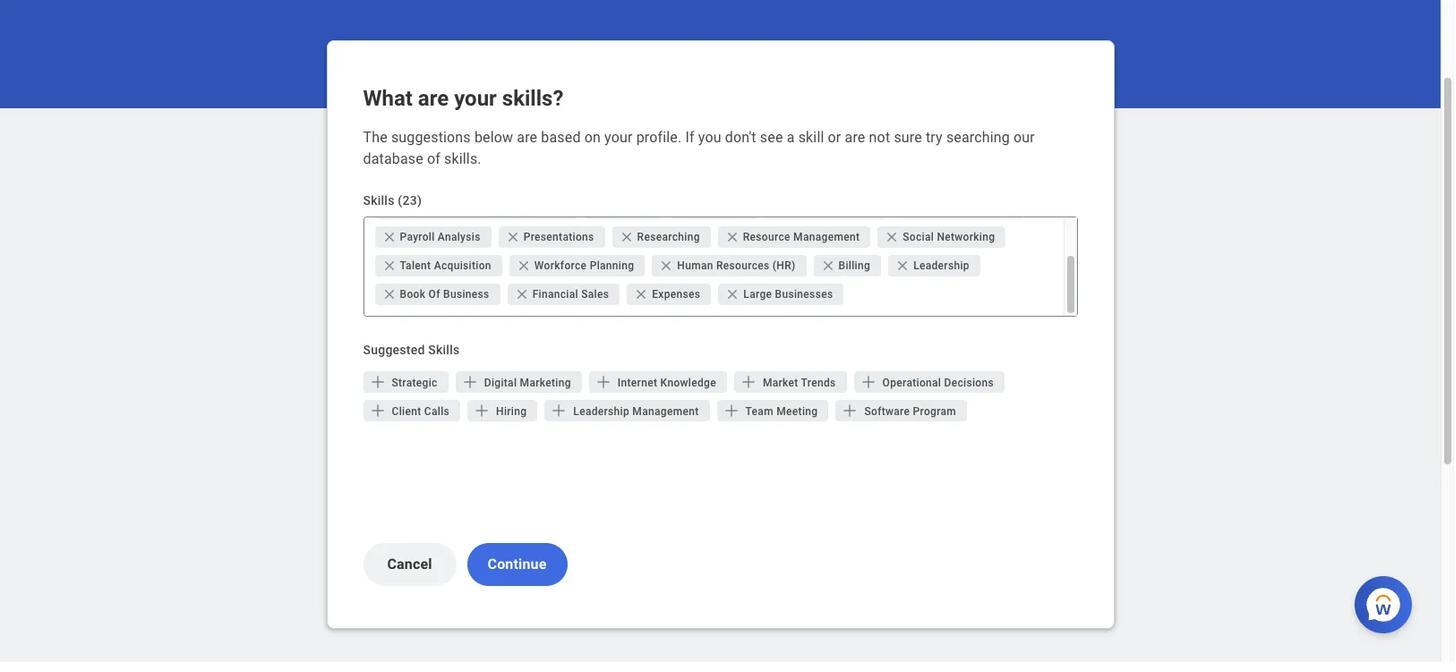 Task type: vqa. For each thing, say whether or not it's contained in the screenshot.
As at left
no



Task type: locate. For each thing, give the bounding box(es) containing it.
plus image left the "hiring"
[[473, 402, 491, 420]]

plus image inside market trends button
[[740, 373, 757, 391]]

management for leadership management
[[632, 406, 699, 418]]

plus image for strategic
[[368, 373, 386, 391]]

are up suggestions
[[418, 86, 449, 111]]

remove image for expenses button
[[634, 287, 652, 302]]

2 horizontal spatial plus image
[[594, 373, 612, 391]]

team meeting button
[[717, 400, 829, 422]]

plus image left internet at the bottom left of the page
[[594, 373, 612, 391]]

large businesses
[[744, 288, 833, 301]]

plus image left digital
[[461, 373, 479, 391]]

plus image inside the internet knowledge button
[[594, 373, 612, 391]]

0 vertical spatial management
[[793, 231, 860, 244]]

profile.
[[636, 129, 682, 146]]

remove image right business
[[515, 287, 532, 302]]

resource
[[743, 231, 790, 244]]

remove image inside book of business button
[[382, 287, 396, 302]]

remove image left billing
[[821, 259, 835, 273]]

software program button
[[836, 400, 967, 422]]

0 horizontal spatial plus image
[[368, 402, 386, 420]]

plus image for team meeting
[[722, 402, 740, 420]]

remove image left talent
[[382, 259, 396, 273]]

if
[[685, 129, 695, 146]]

0 horizontal spatial management
[[632, 406, 699, 418]]

what
[[363, 86, 413, 111]]

cancel
[[387, 556, 432, 573]]

software
[[864, 406, 910, 418]]

skills?
[[502, 86, 564, 111]]

remove image for billing button
[[821, 259, 839, 273]]

presentations button
[[498, 227, 605, 248]]

press left arrow to navigate selected items field
[[847, 280, 1056, 309]]

0 horizontal spatial your
[[454, 86, 497, 111]]

workforce planning
[[534, 260, 634, 272]]

0 vertical spatial leadership
[[913, 260, 970, 272]]

remove image down social
[[896, 259, 910, 273]]

remove image inside billing button
[[821, 259, 839, 273]]

of
[[429, 288, 440, 301]]

or
[[828, 129, 841, 146]]

remove image up planning
[[619, 230, 637, 244]]

remove image left financial at top left
[[515, 287, 529, 302]]

management
[[793, 231, 860, 244], [632, 406, 699, 418]]

remove image down social
[[896, 259, 913, 273]]

client calls button
[[363, 400, 460, 422]]

are
[[418, 86, 449, 111], [517, 129, 537, 146], [845, 129, 865, 146]]

1 horizontal spatial your
[[604, 129, 633, 146]]

skills (23)
[[363, 193, 422, 208]]

skills left (23)
[[363, 193, 395, 208]]

remove image inside billing button
[[821, 259, 835, 273]]

don't
[[725, 129, 756, 146]]

team
[[745, 406, 774, 418]]

remove image up businesses
[[821, 259, 839, 273]]

1 vertical spatial leadership
[[573, 406, 630, 418]]

remove image down talent
[[382, 287, 400, 302]]

plus image left software
[[841, 402, 859, 420]]

billing
[[839, 260, 870, 272]]

large
[[744, 288, 772, 301]]

remove image down human resources (hr)
[[726, 287, 744, 302]]

payroll analysis
[[400, 231, 481, 244]]

internet
[[618, 377, 657, 390]]

management up billing button
[[793, 231, 860, 244]]

remove image for remove image within the researching 'button'
[[619, 230, 634, 244]]

you
[[698, 129, 721, 146]]

remove image left 'workforce'
[[517, 259, 531, 273]]

skill
[[798, 129, 824, 146]]

plus image inside "digital marketing" button
[[461, 373, 479, 391]]

skills up strategic on the left of the page
[[428, 343, 460, 357]]

plus image inside 'operational decisions' button
[[859, 373, 877, 391]]

a
[[787, 129, 795, 146]]

suggested
[[363, 343, 425, 357]]

leadership for leadership
[[913, 260, 970, 272]]

remove image left book on the left of page
[[382, 287, 396, 302]]

suggestions
[[391, 129, 471, 146]]

book of business button
[[375, 284, 500, 305]]

businesses
[[775, 288, 833, 301]]

trends
[[801, 377, 836, 390]]

1 horizontal spatial plus image
[[461, 373, 479, 391]]

remove image inside expenses button
[[634, 287, 649, 302]]

remove image up human resources (hr)
[[725, 230, 743, 244]]

leadership inside leadership management button
[[573, 406, 630, 418]]

plus image for hiring
[[473, 402, 491, 420]]

remove image down "researching"
[[659, 259, 677, 273]]

digital
[[484, 377, 517, 390]]

1 vertical spatial your
[[604, 129, 633, 146]]

remove image left the presentations
[[506, 230, 520, 244]]

plus image for leadership management
[[550, 402, 568, 420]]

talent
[[400, 260, 431, 272]]

plus image left client
[[368, 402, 386, 420]]

plus image up team
[[740, 373, 757, 391]]

0 horizontal spatial are
[[418, 86, 449, 111]]

remove image inside the researching 'button'
[[619, 230, 634, 244]]

researching button
[[612, 227, 711, 248]]

program
[[913, 406, 956, 418]]

management for resource management
[[793, 231, 860, 244]]

plus image down suggested
[[368, 373, 386, 391]]

plus image inside leadership management button
[[550, 402, 568, 420]]

operational
[[883, 377, 941, 390]]

book of business
[[400, 288, 489, 301]]

plus image for market trends
[[740, 373, 757, 391]]

remove image left large
[[726, 287, 740, 302]]

management inside resource management button
[[793, 231, 860, 244]]

market
[[763, 377, 798, 390]]

0 horizontal spatial skills
[[363, 193, 395, 208]]

leadership
[[913, 260, 970, 272], [573, 406, 630, 418]]

plus image inside team meeting button
[[722, 402, 740, 420]]

social
[[903, 231, 934, 244]]

plus image down marketing
[[550, 402, 568, 420]]

leadership inside leadership button
[[913, 260, 970, 272]]

decisions
[[944, 377, 994, 390]]

your
[[454, 86, 497, 111], [604, 129, 633, 146]]

leadership button
[[888, 255, 980, 277]]

remove image down "researching"
[[659, 259, 674, 273]]

what are your skills?
[[363, 86, 564, 111]]

remove image up book on the left of page
[[382, 259, 400, 273]]

searching
[[946, 129, 1010, 146]]

plus image
[[461, 373, 479, 391], [594, 373, 612, 391], [368, 402, 386, 420]]

on
[[584, 129, 601, 146]]

plus image inside strategic 'button'
[[368, 373, 386, 391]]

your inside the suggestions below are based on your profile. if you don't see a skill or are not sure try searching our database of skills.
[[604, 129, 633, 146]]

remove image left expenses
[[634, 287, 649, 302]]

0 horizontal spatial leadership
[[573, 406, 630, 418]]

remove image for remove image within leadership button
[[896, 259, 910, 273]]

payroll
[[400, 231, 435, 244]]

strategic button
[[363, 372, 448, 393]]

management down the internet knowledge
[[632, 406, 699, 418]]

talent acquisition button
[[375, 255, 502, 277]]

skills
[[363, 193, 395, 208], [428, 343, 460, 357]]

operational decisions button
[[854, 372, 1005, 393]]

1 horizontal spatial leadership
[[913, 260, 970, 272]]

below
[[474, 129, 513, 146]]

plus image inside client calls button
[[368, 402, 386, 420]]

internet knowledge button
[[589, 372, 727, 393]]

leadership down social networking button
[[913, 260, 970, 272]]

remove image up planning
[[619, 230, 634, 244]]

are right or
[[845, 129, 865, 146]]

remove image inside expenses button
[[634, 287, 652, 302]]

plus image inside hiring button
[[473, 402, 491, 420]]

remove image right analysis
[[506, 230, 524, 244]]

the suggestions below are based on your profile. if you don't see a skill or are not sure try searching our database of skills.
[[363, 129, 1035, 167]]

client calls
[[392, 406, 450, 418]]

1 vertical spatial skills
[[428, 343, 460, 357]]

plus image up software
[[859, 373, 877, 391]]

1 vertical spatial management
[[632, 406, 699, 418]]

acquisition
[[434, 260, 491, 272]]

1 horizontal spatial management
[[793, 231, 860, 244]]

resources
[[716, 260, 770, 272]]

management inside leadership management button
[[632, 406, 699, 418]]

plus image inside the software program button
[[841, 402, 859, 420]]

remove image inside leadership button
[[896, 259, 910, 273]]

remove image inside human resources (hr) button
[[659, 259, 674, 273]]

remove image
[[619, 230, 634, 244], [659, 259, 674, 273], [821, 259, 839, 273], [896, 259, 910, 273], [382, 287, 396, 302], [515, 287, 532, 302], [515, 287, 529, 302], [634, 287, 652, 302], [726, 287, 744, 302], [726, 287, 740, 302]]

your up 'below'
[[454, 86, 497, 111]]

leadership down internet at the bottom left of the page
[[573, 406, 630, 418]]

remove image
[[382, 230, 400, 244], [382, 230, 396, 244], [506, 230, 524, 244], [506, 230, 520, 244], [619, 230, 637, 244], [725, 230, 743, 244], [725, 230, 739, 244], [885, 230, 903, 244], [885, 230, 899, 244], [382, 259, 400, 273], [382, 259, 396, 273], [517, 259, 534, 273], [517, 259, 531, 273], [659, 259, 677, 273], [821, 259, 835, 273], [896, 259, 913, 273], [382, 287, 400, 302], [634, 287, 649, 302]]

p&l responsibiity
[[920, 202, 1011, 215]]

billing button
[[814, 255, 881, 277]]

plus image
[[368, 373, 386, 391], [740, 373, 757, 391], [859, 373, 877, 391], [473, 402, 491, 420], [550, 402, 568, 420], [722, 402, 740, 420], [841, 402, 859, 420]]

remove image down planning
[[634, 287, 652, 302]]

remove image down presentations button
[[517, 259, 534, 273]]

remove image down skills (23)
[[382, 230, 400, 244]]

plus image left team
[[722, 402, 740, 420]]

based
[[541, 129, 581, 146]]

plus image for internet knowledge
[[594, 373, 612, 391]]

your right on
[[604, 129, 633, 146]]

leadership management button
[[545, 400, 710, 422]]

leadership management
[[573, 406, 699, 418]]

large businesses button
[[718, 284, 844, 305]]

are right 'below'
[[517, 129, 537, 146]]



Task type: describe. For each thing, give the bounding box(es) containing it.
human
[[677, 260, 713, 272]]

remove image inside the researching 'button'
[[619, 230, 637, 244]]

market trends
[[763, 377, 836, 390]]

expenses
[[652, 288, 701, 301]]

0 vertical spatial your
[[454, 86, 497, 111]]

not
[[869, 129, 890, 146]]

workforce planning button
[[509, 255, 645, 277]]

remove image for remove image inside human resources (hr) button
[[659, 259, 674, 273]]

remove image left social
[[885, 230, 899, 244]]

financial sales
[[532, 288, 609, 301]]

client
[[392, 406, 421, 418]]

remove image up human resources (hr) button
[[725, 230, 739, 244]]

internet knowledge
[[618, 377, 716, 390]]

social networking
[[903, 231, 995, 244]]

continue button
[[467, 544, 567, 586]]

expenses button
[[627, 284, 711, 305]]

knowledge
[[660, 377, 716, 390]]

financial sales button
[[507, 284, 620, 305]]

(hr)
[[773, 260, 796, 272]]

marketing
[[520, 377, 571, 390]]

resource management
[[743, 231, 860, 244]]

hiring button
[[467, 400, 538, 422]]

remove image inside leadership button
[[896, 259, 913, 273]]

skills.
[[444, 150, 481, 167]]

team meeting
[[745, 406, 818, 418]]

talent acquisition
[[400, 260, 491, 272]]

calls
[[424, 406, 450, 418]]

plus image for software program
[[841, 402, 859, 420]]

suggested skills
[[363, 343, 460, 357]]

0 vertical spatial skills
[[363, 193, 395, 208]]

plus image for client calls
[[368, 402, 386, 420]]

software program
[[864, 406, 956, 418]]

p&l
[[920, 202, 940, 215]]

digital marketing
[[484, 377, 571, 390]]

(23)
[[398, 193, 422, 208]]

presentations
[[524, 231, 594, 244]]

planning
[[590, 260, 634, 272]]

leadership for leadership management
[[573, 406, 630, 418]]

plus image for operational decisions
[[859, 373, 877, 391]]

remove image up leadership button
[[885, 230, 903, 244]]

1 horizontal spatial are
[[517, 129, 537, 146]]

social networking button
[[878, 227, 1006, 248]]

researching
[[637, 231, 700, 244]]

digital marketing button
[[456, 372, 582, 393]]

workforce
[[534, 260, 587, 272]]

try
[[926, 129, 943, 146]]

human resources (hr)
[[677, 260, 796, 272]]

remove image for remove image within the book of business button
[[382, 287, 396, 302]]

hiring
[[496, 406, 527, 418]]

the
[[363, 129, 388, 146]]

see
[[760, 129, 783, 146]]

meeting
[[777, 406, 818, 418]]

resource management button
[[718, 227, 871, 248]]

remove image for large businesses button on the top of the page
[[726, 287, 744, 302]]

of
[[427, 150, 441, 167]]

our
[[1014, 129, 1035, 146]]

database
[[363, 150, 423, 167]]

strategic
[[392, 377, 438, 390]]

sales
[[581, 288, 609, 301]]

networking
[[937, 231, 995, 244]]

responsibiity
[[943, 202, 1011, 215]]

business
[[443, 288, 489, 301]]

1 horizontal spatial skills
[[428, 343, 460, 357]]

human resources (hr) button
[[652, 255, 806, 277]]

payroll analysis button
[[375, 227, 491, 248]]

remove image inside book of business button
[[382, 287, 400, 302]]

operational decisions
[[883, 377, 994, 390]]

plus image for digital marketing
[[461, 373, 479, 391]]

p&l responsibiity button
[[894, 198, 1022, 219]]

remove image for financial sales button
[[515, 287, 532, 302]]

sure
[[894, 129, 922, 146]]

book
[[400, 288, 426, 301]]

remove image inside human resources (hr) button
[[659, 259, 677, 273]]

analysis
[[438, 231, 481, 244]]

remove image left payroll
[[382, 230, 396, 244]]

financial
[[532, 288, 578, 301]]

2 horizontal spatial are
[[845, 129, 865, 146]]



